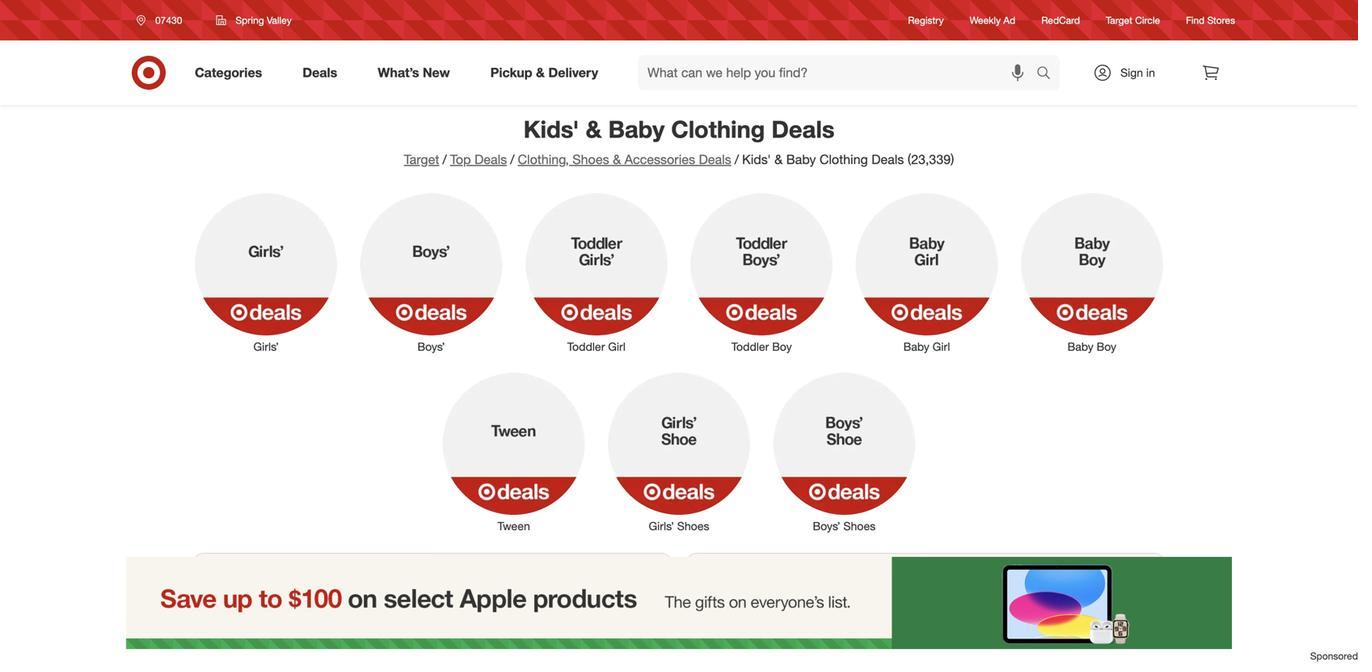 Task type: describe. For each thing, give the bounding box(es) containing it.
toddler girl
[[567, 340, 626, 354]]

What can we help you find? suggestions appear below search field
[[638, 55, 1040, 91]]

what's new
[[378, 65, 450, 80]]

spring
[[236, 14, 264, 26]]

1 / from the left
[[443, 152, 447, 167]]

0 horizontal spatial clothing
[[671, 115, 765, 144]]

registry
[[908, 14, 944, 26]]

2 / from the left
[[510, 152, 515, 167]]

1 horizontal spatial kids'
[[742, 152, 771, 167]]

deals left (23,339)
[[872, 152, 904, 167]]

baby girl
[[904, 340, 950, 354]]

deals right top
[[475, 152, 507, 167]]

boy for toddler boy
[[772, 340, 792, 354]]

find stores
[[1186, 14, 1235, 26]]

what's new link
[[364, 55, 470, 91]]

search button
[[1029, 55, 1068, 94]]

advertisement region
[[0, 557, 1358, 649]]

deals link
[[289, 55, 358, 91]]

(23,339)
[[908, 152, 954, 167]]

boys' for boys' shoes
[[813, 519, 840, 533]]

girls' shoes link
[[597, 370, 762, 534]]

target inside the kids' & baby clothing deals target / top deals / clothing, shoes & accessories deals / kids' & baby clothing deals (23,339)
[[404, 152, 439, 167]]

weekly ad
[[970, 14, 1016, 26]]

valley
[[267, 14, 292, 26]]

redcard link
[[1041, 13, 1080, 27]]

deals left what's
[[303, 65, 337, 80]]

tween link
[[431, 370, 597, 534]]

girl for baby girl
[[933, 340, 950, 354]]

new
[[423, 65, 450, 80]]

clothing, shoes & accessories deals link
[[518, 152, 731, 167]]

girls' for girls'
[[253, 340, 279, 354]]

boys' shoes link
[[762, 370, 927, 534]]

registry link
[[908, 13, 944, 27]]

baby boy link
[[1009, 190, 1175, 355]]

tween
[[498, 519, 530, 533]]

find stores link
[[1186, 13, 1235, 27]]

toddler for toddler girl
[[567, 340, 605, 354]]

shoes for boys' shoes
[[844, 519, 876, 533]]

delivery
[[548, 65, 598, 80]]

sign in
[[1121, 65, 1155, 80]]

shoes for girls' shoes
[[677, 519, 709, 533]]

categories
[[195, 65, 262, 80]]

ad
[[1004, 14, 1016, 26]]

boys' for boys'
[[418, 340, 445, 354]]

boys' link
[[349, 190, 514, 355]]

07430 button
[[126, 6, 199, 35]]

stores
[[1207, 14, 1235, 26]]



Task type: vqa. For each thing, say whether or not it's contained in the screenshot.
select within $52.99 when purchased online spend $50 get a $10 target giftcard on select lego sets
no



Task type: locate. For each thing, give the bounding box(es) containing it.
0 horizontal spatial shoes
[[573, 152, 609, 167]]

search
[[1029, 66, 1068, 82]]

0 horizontal spatial target
[[404, 152, 439, 167]]

toddler for toddler boy
[[731, 340, 769, 354]]

0 horizontal spatial /
[[443, 152, 447, 167]]

girls' shoes
[[649, 519, 709, 533]]

what's
[[378, 65, 419, 80]]

boy
[[772, 340, 792, 354], [1097, 340, 1116, 354]]

find
[[1186, 14, 1205, 26]]

baby inside baby girl link
[[904, 340, 930, 354]]

kids'
[[524, 115, 579, 144], [742, 152, 771, 167]]

clothing
[[671, 115, 765, 144], [820, 152, 868, 167]]

boy inside baby boy link
[[1097, 340, 1116, 354]]

1 horizontal spatial girls'
[[649, 519, 674, 533]]

girls' link
[[184, 190, 349, 355]]

0 horizontal spatial toddler
[[567, 340, 605, 354]]

1 horizontal spatial /
[[510, 152, 515, 167]]

1 horizontal spatial target
[[1106, 14, 1133, 26]]

1 vertical spatial clothing
[[820, 152, 868, 167]]

baby inside baby boy link
[[1068, 340, 1094, 354]]

boy inside toddler boy link
[[772, 340, 792, 354]]

toddler boy
[[731, 340, 792, 354]]

1 vertical spatial boys'
[[813, 519, 840, 533]]

2 toddler from the left
[[731, 340, 769, 354]]

top
[[450, 152, 471, 167]]

weekly ad link
[[970, 13, 1016, 27]]

pickup & delivery
[[490, 65, 598, 80]]

categories link
[[181, 55, 282, 91]]

sign
[[1121, 65, 1143, 80]]

2 horizontal spatial shoes
[[844, 519, 876, 533]]

toddler boy link
[[679, 190, 844, 355]]

0 vertical spatial target
[[1106, 14, 1133, 26]]

boys'
[[418, 340, 445, 354], [813, 519, 840, 533]]

1 boy from the left
[[772, 340, 792, 354]]

0 horizontal spatial girls'
[[253, 340, 279, 354]]

top deals link
[[450, 152, 507, 167]]

1 vertical spatial girls'
[[649, 519, 674, 533]]

1 horizontal spatial boys'
[[813, 519, 840, 533]]

deals down 'what can we help you find? suggestions appear below' search box
[[772, 115, 835, 144]]

redcard
[[1041, 14, 1080, 26]]

/ right accessories
[[735, 152, 739, 167]]

target link
[[404, 152, 439, 167]]

3 / from the left
[[735, 152, 739, 167]]

weekly
[[970, 14, 1001, 26]]

0 vertical spatial girls'
[[253, 340, 279, 354]]

target circle link
[[1106, 13, 1160, 27]]

1 vertical spatial target
[[404, 152, 439, 167]]

2 girl from the left
[[933, 340, 950, 354]]

spring valley
[[236, 14, 292, 26]]

&
[[536, 65, 545, 80], [586, 115, 602, 144], [613, 152, 621, 167], [775, 152, 783, 167]]

shoes inside the kids' & baby clothing deals target / top deals / clothing, shoes & accessories deals / kids' & baby clothing deals (23,339)
[[573, 152, 609, 167]]

/ left clothing,
[[510, 152, 515, 167]]

sponsored
[[1310, 650, 1358, 662]]

girls' inside 'link'
[[253, 340, 279, 354]]

spring valley button
[[206, 6, 302, 35]]

baby
[[608, 115, 665, 144], [786, 152, 816, 167], [904, 340, 930, 354], [1068, 340, 1094, 354]]

2 horizontal spatial /
[[735, 152, 739, 167]]

1 horizontal spatial shoes
[[677, 519, 709, 533]]

toddler girl link
[[514, 190, 679, 355]]

baby girl link
[[844, 190, 1009, 355]]

baby boy
[[1068, 340, 1116, 354]]

1 toddler from the left
[[567, 340, 605, 354]]

sign in link
[[1079, 55, 1180, 91]]

pickup & delivery link
[[477, 55, 618, 91]]

in
[[1146, 65, 1155, 80]]

1 vertical spatial kids'
[[742, 152, 771, 167]]

0 horizontal spatial kids'
[[524, 115, 579, 144]]

pickup
[[490, 65, 532, 80]]

kids' & baby clothing deals target / top deals / clothing, shoes & accessories deals / kids' & baby clothing deals (23,339)
[[404, 115, 954, 167]]

1 horizontal spatial clothing
[[820, 152, 868, 167]]

1 horizontal spatial toddler
[[731, 340, 769, 354]]

2 boy from the left
[[1097, 340, 1116, 354]]

target left circle
[[1106, 14, 1133, 26]]

girl for toddler girl
[[608, 340, 626, 354]]

accessories
[[625, 152, 695, 167]]

/
[[443, 152, 447, 167], [510, 152, 515, 167], [735, 152, 739, 167]]

clothing,
[[518, 152, 569, 167]]

toddler
[[567, 340, 605, 354], [731, 340, 769, 354]]

0 vertical spatial boys'
[[418, 340, 445, 354]]

girl
[[608, 340, 626, 354], [933, 340, 950, 354]]

boys' shoes
[[813, 519, 876, 533]]

1 horizontal spatial boy
[[1097, 340, 1116, 354]]

shoes
[[573, 152, 609, 167], [677, 519, 709, 533], [844, 519, 876, 533]]

target
[[1106, 14, 1133, 26], [404, 152, 439, 167]]

deals
[[303, 65, 337, 80], [772, 115, 835, 144], [475, 152, 507, 167], [699, 152, 731, 167], [872, 152, 904, 167]]

circle
[[1135, 14, 1160, 26]]

deals right accessories
[[699, 152, 731, 167]]

girls' for girls' shoes
[[649, 519, 674, 533]]

target left top
[[404, 152, 439, 167]]

1 horizontal spatial girl
[[933, 340, 950, 354]]

boy for baby boy
[[1097, 340, 1116, 354]]

1 girl from the left
[[608, 340, 626, 354]]

/ left top
[[443, 152, 447, 167]]

0 horizontal spatial boy
[[772, 340, 792, 354]]

0 vertical spatial clothing
[[671, 115, 765, 144]]

07430
[[155, 14, 182, 26]]

target circle
[[1106, 14, 1160, 26]]

0 vertical spatial kids'
[[524, 115, 579, 144]]

0 horizontal spatial boys'
[[418, 340, 445, 354]]

0 horizontal spatial girl
[[608, 340, 626, 354]]

girls'
[[253, 340, 279, 354], [649, 519, 674, 533]]



